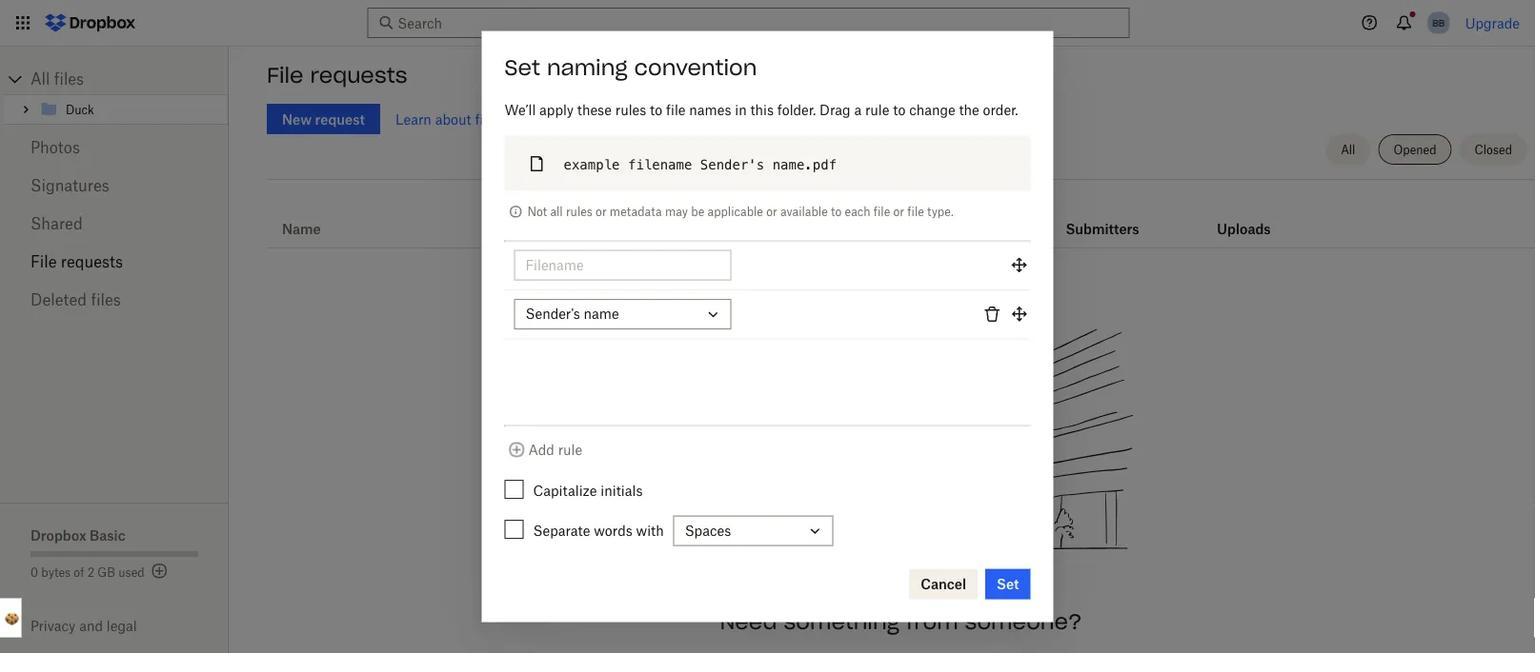 Task type: locate. For each thing, give the bounding box(es) containing it.
rules
[[615, 102, 646, 118], [566, 205, 593, 219]]

drag
[[820, 102, 851, 118]]

rules right all
[[566, 205, 593, 219]]

all
[[550, 205, 563, 219]]

1 horizontal spatial or
[[766, 205, 777, 219]]

about
[[435, 111, 471, 127]]

1 vertical spatial file
[[30, 253, 57, 271]]

0 vertical spatial requests
[[310, 62, 408, 89]]

used
[[118, 566, 145, 580]]

files down the file requests link
[[91, 291, 121, 309]]

privacy
[[30, 619, 76, 635]]

files down dropbox logo - go to the homepage
[[54, 70, 84, 88]]

dropbox
[[30, 528, 86, 544]]

names
[[689, 102, 731, 118]]

signatures link
[[30, 167, 198, 205]]

rule right add
[[558, 442, 582, 458]]

1 horizontal spatial sender's
[[700, 157, 765, 173]]

0 vertical spatial files
[[54, 70, 84, 88]]

file
[[267, 62, 304, 89], [30, 253, 57, 271]]

set up someone?
[[997, 577, 1019, 593]]

0 vertical spatial rules
[[615, 102, 646, 118]]

get more space image
[[148, 560, 171, 583]]

learn
[[396, 111, 432, 127]]

legal
[[107, 619, 137, 635]]

add rule button
[[506, 439, 582, 462]]

need
[[720, 609, 777, 636]]

2 horizontal spatial or
[[894, 205, 905, 219]]

words
[[594, 523, 633, 539]]

bytes
[[41, 566, 71, 580]]

Filename text field
[[526, 255, 720, 276]]

1 horizontal spatial all
[[1341, 142, 1356, 157]]

type.
[[927, 205, 954, 219]]

file requests
[[267, 62, 408, 89], [30, 253, 123, 271]]

requests up deleted files
[[61, 253, 123, 271]]

2 horizontal spatial column header
[[1475, 198, 1535, 236]]

someone?
[[965, 609, 1082, 636]]

all files link
[[30, 64, 229, 94]]

0 vertical spatial set
[[505, 54, 540, 81]]

requests
[[310, 62, 408, 89], [498, 111, 553, 127], [61, 253, 123, 271]]

rule
[[865, 102, 890, 118], [558, 442, 582, 458]]

apply
[[540, 102, 574, 118]]

1 vertical spatial set
[[997, 577, 1019, 593]]

may
[[665, 205, 688, 219]]

file
[[666, 102, 686, 118], [475, 111, 495, 127], [874, 205, 890, 219], [908, 205, 924, 219]]

add rule
[[528, 442, 582, 458]]

not
[[528, 205, 547, 219]]

available
[[781, 205, 828, 219]]

2 vertical spatial requests
[[61, 253, 123, 271]]

0 horizontal spatial all
[[30, 70, 50, 88]]

separate words with
[[533, 523, 664, 539]]

set for set naming convention
[[505, 54, 540, 81]]

1 horizontal spatial file requests
[[267, 62, 408, 89]]

1 horizontal spatial requests
[[310, 62, 408, 89]]

separate
[[533, 523, 590, 539]]

1 or from the left
[[596, 205, 607, 219]]

1 horizontal spatial file
[[267, 62, 304, 89]]

or left pro trial element
[[894, 205, 905, 219]]

1 horizontal spatial files
[[91, 291, 121, 309]]

or
[[596, 205, 607, 219], [766, 205, 777, 219], [894, 205, 905, 219]]

all up photos
[[30, 70, 50, 88]]

0 horizontal spatial files
[[54, 70, 84, 88]]

to
[[650, 102, 663, 118], [893, 102, 906, 118], [831, 205, 842, 219]]

file requests up deleted files
[[30, 253, 123, 271]]

0 vertical spatial all
[[30, 70, 50, 88]]

column header
[[1066, 194, 1142, 240], [1217, 194, 1294, 240], [1475, 198, 1535, 236]]

to left each
[[831, 205, 842, 219]]

something
[[784, 609, 900, 636]]

0 vertical spatial file requests
[[267, 62, 408, 89]]

1 vertical spatial sender's
[[526, 306, 580, 322]]

all
[[30, 70, 50, 88], [1341, 142, 1356, 157]]

sender's up applicable
[[700, 157, 765, 173]]

Sender's name button
[[514, 299, 731, 330]]

shared
[[30, 214, 83, 233]]

privacy and legal link
[[30, 619, 229, 635]]

all files
[[30, 70, 84, 88]]

name
[[584, 306, 619, 322]]

set naming convention
[[505, 54, 757, 81]]

signatures
[[30, 176, 109, 195]]

files
[[54, 70, 84, 88], [91, 291, 121, 309]]

or left available
[[766, 205, 777, 219]]

requests up learn
[[310, 62, 408, 89]]

0 horizontal spatial rule
[[558, 442, 582, 458]]

each
[[845, 205, 871, 219]]

file left type.
[[908, 205, 924, 219]]

0 horizontal spatial file
[[30, 253, 57, 271]]

0 horizontal spatial sender's
[[526, 306, 580, 322]]

0 vertical spatial sender's
[[700, 157, 765, 173]]

3 or from the left
[[894, 205, 905, 219]]

or left 'metadata' at the left of page
[[596, 205, 607, 219]]

sender's left name
[[526, 306, 580, 322]]

set up we'll
[[505, 54, 540, 81]]

change
[[909, 102, 956, 118]]

all button
[[1326, 134, 1371, 165]]

we'll apply these rules to file names in this folder. drag a rule to change the order.
[[505, 102, 1018, 118]]

0 horizontal spatial file requests
[[30, 253, 123, 271]]

2
[[87, 566, 94, 580]]

1 vertical spatial files
[[91, 291, 121, 309]]

row
[[267, 187, 1535, 249]]

1 vertical spatial requests
[[498, 111, 553, 127]]

all inside tree
[[30, 70, 50, 88]]

the
[[959, 102, 980, 118]]

files inside tree
[[54, 70, 84, 88]]

row containing name
[[267, 187, 1535, 249]]

not all rules or metadata may be applicable or available to each file or file type.
[[528, 205, 954, 219]]

1 vertical spatial file requests
[[30, 253, 123, 271]]

all files tree
[[3, 64, 229, 125]]

all inside button
[[1341, 142, 1356, 157]]

set inside button
[[997, 577, 1019, 593]]

rules right the these
[[615, 102, 646, 118]]

rule inside button
[[558, 442, 582, 458]]

0 horizontal spatial or
[[596, 205, 607, 219]]

file requests link
[[30, 243, 198, 281]]

to down set naming convention at the top left of page
[[650, 102, 663, 118]]

0 horizontal spatial set
[[505, 54, 540, 81]]

file requests up learn
[[267, 62, 408, 89]]

1 vertical spatial all
[[1341, 142, 1356, 157]]

1 horizontal spatial set
[[997, 577, 1019, 593]]

to left the change
[[893, 102, 906, 118]]

requests left the these
[[498, 111, 553, 127]]

photos
[[30, 138, 80, 157]]

1 vertical spatial rule
[[558, 442, 582, 458]]

file right each
[[874, 205, 890, 219]]

0 vertical spatial rule
[[865, 102, 890, 118]]

example
[[564, 157, 620, 173]]

0 horizontal spatial rules
[[566, 205, 593, 219]]

0 vertical spatial file
[[267, 62, 304, 89]]

these
[[577, 102, 612, 118]]

created
[[612, 221, 664, 237]]

rule right "a"
[[865, 102, 890, 118]]

naming
[[547, 54, 628, 81]]

all left opened button
[[1341, 142, 1356, 157]]

set for set
[[997, 577, 1019, 593]]

set
[[505, 54, 540, 81], [997, 577, 1019, 593]]

in
[[735, 102, 747, 118]]



Task type: vqa. For each thing, say whether or not it's contained in the screenshot.
list
no



Task type: describe. For each thing, give the bounding box(es) containing it.
files for all files
[[54, 70, 84, 88]]

this
[[751, 102, 774, 118]]

filename
[[628, 157, 692, 173]]

created button
[[612, 217, 664, 240]]

2 or from the left
[[766, 205, 777, 219]]

of
[[74, 566, 84, 580]]

Spaces button
[[674, 516, 834, 547]]

global header element
[[0, 0, 1535, 47]]

add
[[528, 442, 555, 458]]

with
[[636, 523, 664, 539]]

set naming convention dialog
[[482, 31, 1054, 623]]

initials
[[601, 483, 643, 499]]

upgrade
[[1466, 15, 1520, 31]]

shared link
[[30, 205, 198, 243]]

cancel button
[[909, 569, 978, 600]]

1 horizontal spatial column header
[[1217, 194, 1294, 240]]

all for all
[[1341, 142, 1356, 157]]

capitalize
[[533, 483, 597, 499]]

0 bytes of 2 gb used
[[30, 566, 145, 580]]

deleted files link
[[30, 281, 198, 319]]

learn about file requests
[[396, 111, 553, 127]]

0 horizontal spatial to
[[650, 102, 663, 118]]

set button
[[986, 569, 1031, 600]]

example filename sender's name.pdf
[[564, 157, 837, 173]]

1 horizontal spatial to
[[831, 205, 842, 219]]

opened button
[[1379, 134, 1452, 165]]

all for all files
[[30, 70, 50, 88]]

name
[[282, 221, 321, 237]]

from
[[906, 609, 958, 636]]

sender's name
[[526, 306, 619, 322]]

sender's inside button
[[526, 306, 580, 322]]

sender's name button
[[505, 292, 1031, 341]]

1 horizontal spatial rules
[[615, 102, 646, 118]]

learn about file requests link
[[396, 111, 553, 127]]

0 horizontal spatial column header
[[1066, 194, 1142, 240]]

privacy and legal
[[30, 619, 137, 635]]

closed button
[[1460, 134, 1528, 165]]

file left "names"
[[666, 102, 686, 118]]

cancel
[[921, 577, 966, 593]]

gb
[[98, 566, 115, 580]]

0 horizontal spatial requests
[[61, 253, 123, 271]]

name.pdf
[[773, 157, 837, 173]]

2 horizontal spatial requests
[[498, 111, 553, 127]]

2 horizontal spatial to
[[893, 102, 906, 118]]

a
[[854, 102, 862, 118]]

spaces
[[685, 523, 731, 539]]

1 horizontal spatial rule
[[865, 102, 890, 118]]

opened
[[1394, 142, 1437, 157]]

applicable
[[708, 205, 763, 219]]

file right about
[[475, 111, 495, 127]]

closed
[[1475, 142, 1513, 157]]

upgrade link
[[1466, 15, 1520, 31]]

convention
[[634, 54, 757, 81]]

dropbox logo - go to the homepage image
[[38, 8, 142, 38]]

dropbox basic
[[30, 528, 126, 544]]

basic
[[90, 528, 126, 544]]

order.
[[983, 102, 1018, 118]]

photos link
[[30, 129, 198, 167]]

we'll
[[505, 102, 536, 118]]

be
[[691, 205, 705, 219]]

deleted
[[30, 291, 87, 309]]

capitalize initials
[[533, 483, 643, 499]]

deleted files
[[30, 291, 121, 309]]

and
[[79, 619, 103, 635]]

1 vertical spatial rules
[[566, 205, 593, 219]]

need something from someone?
[[720, 609, 1082, 636]]

0
[[30, 566, 38, 580]]

pro trial element
[[906, 217, 936, 240]]

folder.
[[778, 102, 816, 118]]

metadata
[[610, 205, 662, 219]]

files for deleted files
[[91, 291, 121, 309]]



